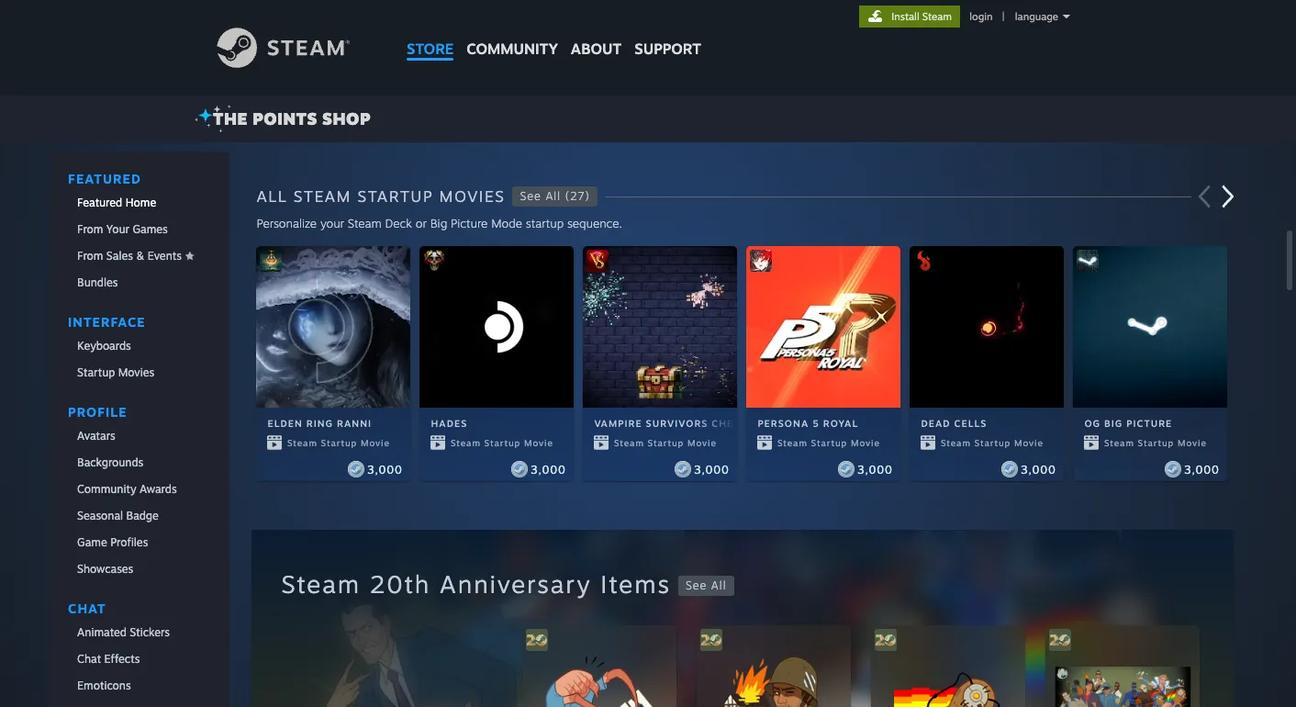 Task type: locate. For each thing, give the bounding box(es) containing it.
see inside button
[[686, 578, 707, 592]]

movie for hades
[[525, 437, 554, 449]]

badge
[[126, 509, 158, 523]]

startup for persona 5 royal
[[812, 437, 848, 449]]

all left (27)
[[546, 189, 561, 203]]

og
[[1085, 418, 1101, 429]]

backgrounds
[[77, 456, 143, 469]]

steam
[[923, 10, 952, 23], [294, 186, 352, 206], [348, 216, 382, 231], [288, 437, 318, 449], [451, 437, 482, 449], [615, 437, 645, 449], [778, 437, 808, 449], [942, 437, 972, 449], [1105, 437, 1135, 449], [281, 569, 361, 599]]

ring
[[307, 418, 333, 429]]

1 horizontal spatial see
[[686, 578, 707, 592]]

from
[[77, 222, 103, 236], [77, 249, 103, 263]]

hades image
[[424, 250, 446, 272]]

see all link
[[671, 575, 734, 596]]

emoticons
[[77, 679, 131, 692]]

profiles
[[110, 535, 148, 549]]

4 steam startup movie from the left
[[778, 437, 881, 449]]

6 3,000 from the left
[[1185, 463, 1221, 477]]

|
[[1003, 10, 1005, 23]]

seasonal badge link
[[49, 503, 229, 528]]

from sales & events
[[77, 249, 181, 263]]

1 vertical spatial see
[[686, 578, 707, 592]]

3,000 for dead cells
[[1022, 463, 1057, 477]]

2 horizontal spatial all
[[712, 578, 727, 592]]

the points shop link
[[195, 104, 378, 133]]

elden
[[268, 418, 303, 429]]

vampire survivors chest
[[595, 418, 747, 429]]

movies inside "link"
[[118, 366, 154, 379]]

0 vertical spatial see
[[520, 189, 542, 203]]

startup for hades
[[485, 437, 521, 449]]

picture
[[451, 216, 488, 231], [1127, 418, 1173, 429]]

startup
[[358, 186, 433, 206], [77, 366, 115, 379], [321, 437, 358, 449], [485, 437, 521, 449], [648, 437, 685, 449], [812, 437, 848, 449], [975, 437, 1012, 449], [1139, 437, 1175, 449]]

3 movie from the left
[[688, 437, 718, 449]]

movie for elden ring ranni
[[361, 437, 391, 449]]

steam startup movie down cells
[[942, 437, 1044, 449]]

startup for dead cells
[[975, 437, 1012, 449]]

steam startup movie down vampire survivors chest
[[615, 437, 718, 449]]

0 vertical spatial picture
[[451, 216, 488, 231]]

see all (27) button
[[513, 186, 598, 207]]

all inside button
[[712, 578, 727, 592]]

steam right "install"
[[923, 10, 952, 23]]

6 movie from the left
[[1179, 437, 1208, 449]]

from your games link
[[49, 217, 229, 242]]

3,000
[[368, 463, 404, 477], [531, 463, 567, 477], [695, 463, 730, 477], [858, 463, 894, 477], [1022, 463, 1057, 477], [1185, 463, 1221, 477]]

steam startup movie down ranni
[[288, 437, 391, 449]]

games
[[132, 222, 167, 236]]

0 horizontal spatial steam 20th anniversary image
[[527, 629, 549, 651]]

see for steam 20th anniversary items
[[686, 578, 707, 592]]

the points shop
[[213, 108, 371, 129]]

steam startup movie for hades
[[451, 437, 554, 449]]

all right items
[[712, 578, 727, 592]]

vampire survivors image
[[587, 250, 609, 272]]

movie for dead cells
[[1015, 437, 1044, 449]]

1 from from the top
[[77, 222, 103, 236]]

(27)
[[565, 189, 590, 203]]

shop
[[322, 108, 371, 129]]

3,000 for og big picture
[[1185, 463, 1221, 477]]

from up bundles
[[77, 249, 103, 263]]

see all button
[[679, 575, 734, 596]]

stickers
[[129, 625, 169, 639]]

startup
[[526, 216, 564, 231]]

store link
[[400, 0, 460, 67]]

about
[[571, 39, 622, 58]]

0 vertical spatial from
[[77, 222, 103, 236]]

0 horizontal spatial big
[[430, 216, 447, 231]]

community awards link
[[49, 477, 229, 501]]

3 steam startup movie from the left
[[615, 437, 718, 449]]

5 movie from the left
[[1015, 437, 1044, 449]]

1 movie from the left
[[361, 437, 391, 449]]

big
[[430, 216, 447, 231], [1105, 418, 1123, 429]]

startup movies
[[77, 366, 154, 379]]

4 3,000 from the left
[[858, 463, 894, 477]]

showcases
[[77, 562, 133, 576]]

see
[[520, 189, 542, 203], [686, 578, 707, 592]]

effects
[[104, 652, 139, 666]]

1 steam 20th anniversary image from the left
[[527, 629, 549, 651]]

install steam
[[892, 10, 952, 23]]

install
[[892, 10, 920, 23]]

steam 20th anniversary image
[[527, 629, 549, 651], [701, 629, 723, 651], [1050, 629, 1072, 651]]

2 3,000 from the left
[[531, 463, 567, 477]]

dead cells
[[921, 418, 988, 429]]

2 steam startup movie from the left
[[451, 437, 554, 449]]

big right og
[[1105, 418, 1123, 429]]

see right items
[[686, 578, 707, 592]]

1 vertical spatial from
[[77, 249, 103, 263]]

og big picture
[[1085, 418, 1173, 429]]

steam startup movie
[[288, 437, 391, 449], [451, 437, 554, 449], [615, 437, 718, 449], [778, 437, 881, 449], [942, 437, 1044, 449], [1105, 437, 1208, 449]]

steam startup movie for dead cells
[[942, 437, 1044, 449]]

all
[[257, 186, 288, 206], [546, 189, 561, 203], [712, 578, 727, 592]]

support
[[635, 39, 702, 58]]

game
[[77, 535, 107, 549]]

big right or
[[430, 216, 447, 231]]

steam down elden ring ranni
[[288, 437, 318, 449]]

from left your
[[77, 222, 103, 236]]

1 horizontal spatial movies
[[439, 186, 506, 206]]

5 3,000 from the left
[[1022, 463, 1057, 477]]

from your games
[[77, 222, 167, 236]]

home
[[125, 196, 156, 209]]

20th
[[370, 569, 431, 599]]

persona 5 royal image
[[751, 250, 773, 272]]

steam startup movie for elden ring ranni
[[288, 437, 391, 449]]

chat effects link
[[49, 647, 229, 671]]

2 horizontal spatial steam 20th anniversary image
[[1050, 629, 1072, 651]]

0 horizontal spatial picture
[[451, 216, 488, 231]]

anniversary
[[440, 569, 592, 599]]

1 horizontal spatial big
[[1105, 418, 1123, 429]]

startup inside "link"
[[77, 366, 115, 379]]

1 horizontal spatial steam 20th anniversary image
[[701, 629, 723, 651]]

awards
[[139, 482, 176, 496]]

0 horizontal spatial movies
[[118, 366, 154, 379]]

steam down hades
[[451, 437, 482, 449]]

2 from from the top
[[77, 249, 103, 263]]

from for from sales & events
[[77, 249, 103, 263]]

see inside button
[[520, 189, 542, 203]]

3,000 for hades
[[531, 463, 567, 477]]

5 steam startup movie from the left
[[942, 437, 1044, 449]]

from sales & events link
[[49, 243, 229, 268]]

3,000 for persona 5 royal
[[858, 463, 894, 477]]

bundles link
[[49, 270, 229, 295]]

support link
[[628, 0, 708, 62]]

4 movie from the left
[[852, 437, 881, 449]]

movie
[[361, 437, 391, 449], [525, 437, 554, 449], [688, 437, 718, 449], [852, 437, 881, 449], [1015, 437, 1044, 449], [1179, 437, 1208, 449]]

animated stickers link
[[49, 620, 229, 645]]

steam left 20th
[[281, 569, 361, 599]]

steam down vampire
[[615, 437, 645, 449]]

hades
[[431, 418, 468, 429]]

community awards
[[77, 482, 176, 496]]

all inside button
[[546, 189, 561, 203]]

2 movie from the left
[[525, 437, 554, 449]]

steam big picture image
[[1078, 250, 1100, 272]]

community
[[467, 39, 558, 58]]

all up 'personalize'
[[257, 186, 288, 206]]

0 horizontal spatial see
[[520, 189, 542, 203]]

1 vertical spatial movies
[[118, 366, 154, 379]]

startup for og big picture
[[1139, 437, 1175, 449]]

events
[[147, 249, 181, 263]]

1 steam startup movie from the left
[[288, 437, 391, 449]]

picture right og
[[1127, 418, 1173, 429]]

elden ring image
[[260, 250, 282, 272]]

all steam startup movies
[[257, 186, 506, 206]]

movies down "keyboards" link
[[118, 366, 154, 379]]

3 3,000 from the left
[[695, 463, 730, 477]]

picture left mode
[[451, 216, 488, 231]]

3,000 for vampire survivors chest
[[695, 463, 730, 477]]

1 vertical spatial picture
[[1127, 418, 1173, 429]]

0 vertical spatial movies
[[439, 186, 506, 206]]

6 steam startup movie from the left
[[1105, 437, 1208, 449]]

3,000 for elden ring ranni
[[368, 463, 404, 477]]

sequence.
[[568, 216, 622, 231]]

steam startup movie down hades
[[451, 437, 554, 449]]

steam 20th anniversary items
[[281, 569, 671, 599]]

steam startup movie down royal
[[778, 437, 881, 449]]

install steam link
[[860, 6, 961, 28]]

steam startup movie down og big picture
[[1105, 437, 1208, 449]]

1 horizontal spatial all
[[546, 189, 561, 203]]

movies up personalize your steam deck or big picture mode startup sequence.
[[439, 186, 506, 206]]

see up startup
[[520, 189, 542, 203]]

deck
[[385, 216, 412, 231]]

startup for elden ring ranni
[[321, 437, 358, 449]]

1 3,000 from the left
[[368, 463, 404, 477]]

from inside 'link'
[[77, 249, 103, 263]]



Task type: describe. For each thing, give the bounding box(es) containing it.
or
[[416, 216, 427, 231]]

login | language
[[970, 10, 1059, 23]]

from for from your games
[[77, 222, 103, 236]]

movie for vampire survivors chest
[[688, 437, 718, 449]]

movie for og big picture
[[1179, 437, 1208, 449]]

featured home link
[[49, 190, 229, 215]]

see all
[[686, 578, 727, 592]]

the
[[213, 108, 248, 129]]

1 horizontal spatial picture
[[1127, 418, 1173, 429]]

0 horizontal spatial all
[[257, 186, 288, 206]]

ranni
[[337, 418, 372, 429]]

steam down dead cells
[[942, 437, 972, 449]]

avatars
[[77, 429, 115, 443]]

login
[[970, 10, 993, 23]]

all for anniversary
[[712, 578, 727, 592]]

about link
[[565, 0, 628, 62]]

steam startup movie for og big picture
[[1105, 437, 1208, 449]]

your
[[320, 216, 344, 231]]

dead cells image
[[914, 250, 936, 272]]

seasonal badge
[[77, 509, 158, 523]]

movie for persona 5 royal
[[852, 437, 881, 449]]

items
[[601, 569, 671, 599]]

steam 20th anniversary image
[[876, 629, 898, 651]]

steam down og big picture
[[1105, 437, 1135, 449]]

vampire
[[595, 418, 643, 429]]

royal
[[824, 418, 859, 429]]

0 vertical spatial big
[[430, 216, 447, 231]]

sales
[[106, 249, 133, 263]]

persona 5 royal
[[758, 418, 859, 429]]

keyboards link
[[49, 333, 229, 358]]

community link
[[460, 0, 565, 67]]

avatars link
[[49, 423, 229, 448]]

startup movies link
[[49, 360, 229, 385]]

keyboards
[[77, 339, 131, 353]]

language
[[1016, 10, 1059, 23]]

elden ring ranni
[[268, 418, 372, 429]]

emoticons link
[[49, 673, 229, 698]]

featured
[[77, 196, 122, 209]]

featured home
[[77, 196, 156, 209]]

community
[[77, 482, 136, 496]]

all for startup
[[546, 189, 561, 203]]

game profiles
[[77, 535, 148, 549]]

steam startup movie for vampire survivors chest
[[615, 437, 718, 449]]

cells
[[955, 418, 988, 429]]

2 steam 20th anniversary image from the left
[[701, 629, 723, 651]]

personalize your steam deck or big picture mode startup sequence.
[[257, 216, 622, 231]]

points
[[253, 108, 318, 129]]

mode
[[491, 216, 522, 231]]

steam down the 'all steam startup movies' on the top of the page
[[348, 216, 382, 231]]

startup for vampire survivors chest
[[648, 437, 685, 449]]

game profiles link
[[49, 530, 229, 555]]

steam startup movie for persona 5 royal
[[778, 437, 881, 449]]

see all (27) link
[[506, 186, 598, 207]]

your
[[106, 222, 129, 236]]

bundles
[[77, 276, 118, 289]]

3 steam 20th anniversary image from the left
[[1050, 629, 1072, 651]]

dead
[[921, 418, 951, 429]]

animated stickers
[[77, 625, 169, 639]]

chat
[[77, 652, 101, 666]]

see all (27)
[[520, 189, 590, 203]]

5
[[813, 418, 820, 429]]

chest
[[712, 418, 747, 429]]

see for all steam startup movies
[[520, 189, 542, 203]]

login link
[[966, 10, 997, 23]]

store
[[407, 39, 454, 58]]

steam down persona
[[778, 437, 808, 449]]

animated
[[77, 625, 126, 639]]

showcases link
[[49, 557, 229, 581]]

persona
[[758, 418, 809, 429]]

&
[[136, 249, 144, 263]]

backgrounds link
[[49, 450, 229, 475]]

personalize
[[257, 216, 317, 231]]

1 vertical spatial big
[[1105, 418, 1123, 429]]

survivors
[[646, 418, 708, 429]]

seasonal
[[77, 509, 123, 523]]

chat effects
[[77, 652, 139, 666]]

steam up the your at the left top of the page
[[294, 186, 352, 206]]



Task type: vqa. For each thing, say whether or not it's contained in the screenshot.
the '2015-'
no



